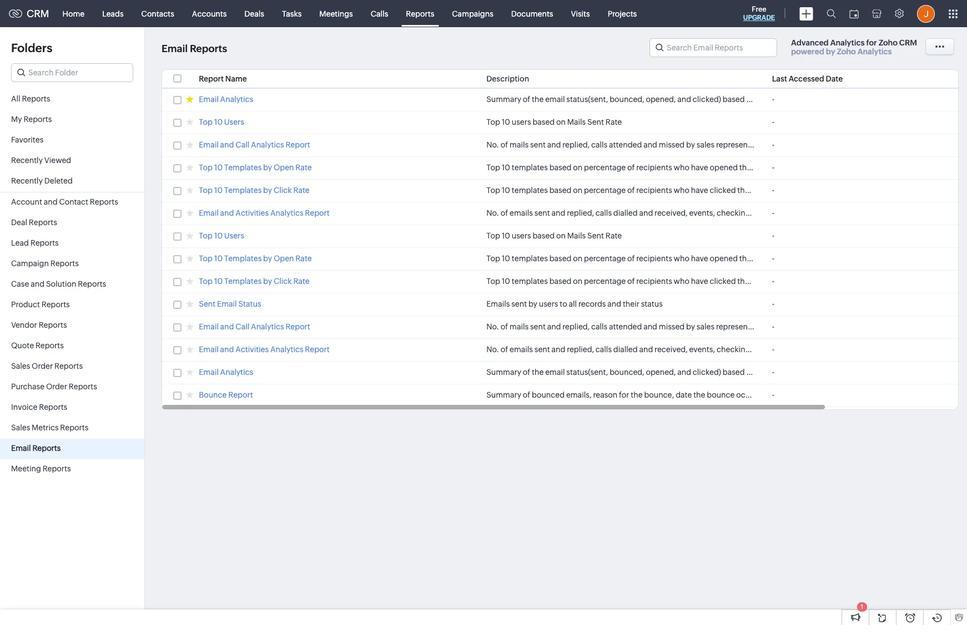 Task type: locate. For each thing, give the bounding box(es) containing it.
email analytics up "bounce report"
[[199, 368, 253, 377]]

by
[[826, 47, 836, 56], [686, 141, 695, 149], [263, 163, 272, 172], [263, 186, 272, 195], [810, 209, 818, 218], [263, 254, 272, 263], [263, 277, 272, 286], [529, 300, 538, 309], [686, 323, 695, 332], [810, 345, 818, 354]]

order for sales
[[32, 362, 53, 371]]

to
[[560, 300, 567, 309], [839, 391, 846, 400]]

checkins, for second email and activities analytics report link from the top of the page
[[717, 345, 752, 354]]

0 vertical spatial bounced,
[[610, 95, 645, 104]]

1 received, from the top
[[655, 209, 688, 218]]

clicked) down search email reports text box on the right
[[693, 95, 721, 104]]

user for second email analytics link
[[858, 368, 874, 377]]

1 vertical spatial recently
[[11, 177, 43, 186]]

template, down accessed
[[778, 95, 812, 104]]

1 vertical spatial dialled
[[614, 345, 638, 354]]

2 percentage from the top
[[584, 186, 626, 195]]

deals link
[[236, 0, 273, 27]]

projects
[[608, 9, 637, 18]]

1 vertical spatial activities
[[236, 345, 269, 354]]

0 vertical spatial summary of the email status(sent, bounced, opened, and clicked) based on date, template, module and user
[[487, 95, 874, 104]]

1 vertical spatial mails
[[567, 232, 586, 240]]

events,
[[689, 209, 715, 218], [689, 345, 715, 354]]

have
[[691, 163, 709, 172], [691, 186, 709, 195], [691, 254, 709, 263], [691, 277, 709, 286]]

1 vertical spatial top 10 users based on mails sent rate
[[487, 232, 622, 240]]

module up related
[[814, 368, 841, 377]]

report
[[199, 74, 224, 83], [286, 141, 310, 149], [305, 209, 330, 218], [286, 323, 310, 332], [305, 345, 330, 354], [228, 391, 253, 400]]

3 summary from the top
[[487, 391, 522, 400]]

reports link
[[397, 0, 443, 27]]

0 vertical spatial order
[[32, 362, 53, 371]]

reports down purchase order reports
[[39, 403, 67, 412]]

2 events, from the top
[[689, 345, 715, 354]]

0 vertical spatial email and activities analytics report
[[199, 209, 330, 218]]

who
[[674, 163, 690, 172], [674, 186, 690, 195], [674, 254, 690, 263], [674, 277, 690, 286]]

summary of the email status(sent, bounced, opened, and clicked) based on date, template, module and user
[[487, 95, 874, 104], [487, 368, 874, 377]]

rate for 2nd top 10 templates by click rate link from the bottom
[[293, 186, 310, 195]]

1 vertical spatial users
[[224, 232, 244, 240]]

email analytics link down report name
[[199, 95, 253, 106]]

0 vertical spatial top 10 users link
[[199, 118, 244, 128]]

favorites
[[11, 136, 44, 144]]

account and contact reports link
[[0, 193, 144, 213]]

1 top 10 users from the top
[[199, 118, 244, 127]]

0 vertical spatial sent
[[588, 118, 604, 127]]

listed for second email and activities analytics report link from the top of the page
[[788, 345, 808, 354]]

sent inside 'link'
[[199, 300, 216, 309]]

reports down invoice reports "link"
[[60, 424, 88, 433]]

0 vertical spatial top 10 templates by click rate
[[199, 186, 310, 195]]

sent for second top 10 users link from the bottom
[[588, 118, 604, 127]]

sales down the invoice
[[11, 424, 30, 433]]

email
[[162, 43, 188, 55], [199, 95, 219, 104], [199, 141, 219, 149], [199, 209, 219, 218], [217, 300, 237, 309], [199, 323, 219, 332], [199, 345, 219, 354], [199, 368, 219, 377], [11, 444, 31, 453]]

crm down profile element
[[900, 38, 918, 47]]

2 email and call analytics report from the top
[[199, 323, 310, 332]]

0 vertical spatial events,
[[689, 209, 715, 218]]

0 vertical spatial date
[[820, 209, 836, 218]]

1 vertical spatial email analytics link
[[199, 368, 253, 379]]

0 vertical spatial status(sent,
[[567, 95, 608, 104]]

2 checkins, from the top
[[717, 345, 752, 354]]

reports down the metrics
[[32, 444, 61, 453]]

calls
[[371, 9, 388, 18]]

reports inside 'link'
[[35, 342, 64, 350]]

1 vertical spatial user
[[858, 368, 874, 377]]

reports down quote reports 'link'
[[54, 362, 83, 371]]

2 date, from the top
[[758, 368, 776, 377]]

users
[[512, 118, 531, 127], [512, 232, 531, 240], [539, 300, 558, 309]]

campaigns link
[[443, 0, 503, 27]]

0 vertical spatial opened
[[710, 163, 738, 172]]

0 vertical spatial tasks
[[768, 209, 787, 218]]

summary for 1st email analytics link from the top
[[487, 95, 522, 104]]

0 horizontal spatial bounce
[[707, 391, 735, 400]]

all reports link
[[0, 89, 144, 110]]

top 10 templates based on percentage of recipients who have opened the email - for 1st 'top 10 templates by open rate' link from the top
[[487, 163, 775, 172]]

representatives
[[716, 141, 772, 149], [873, 209, 928, 218], [716, 323, 772, 332], [873, 345, 928, 354]]

listed for 2nd email and activities analytics report link from the bottom of the page
[[788, 209, 808, 218]]

8 - from the top
[[772, 254, 775, 263]]

crm up folders
[[27, 8, 49, 19]]

1 tasks from the top
[[768, 209, 787, 218]]

0 vertical spatial missed
[[659, 141, 685, 149]]

1 vertical spatial top 10 users
[[199, 232, 244, 240]]

1 mails from the top
[[510, 141, 529, 149]]

top 10 users link
[[199, 118, 244, 128], [199, 232, 244, 242]]

click
[[274, 186, 292, 195], [274, 277, 292, 286]]

my reports link
[[0, 110, 144, 131]]

visits
[[571, 9, 590, 18]]

1 vertical spatial clicked
[[710, 277, 736, 286]]

top 10 templates based on percentage of recipients who have clicked the email -
[[487, 186, 775, 195], [487, 277, 775, 286]]

percentage for 2nd 'top 10 templates by open rate' link from the top
[[584, 254, 626, 263]]

2 top 10 templates based on percentage of recipients who have clicked the email - from the top
[[487, 277, 775, 286]]

0 vertical spatial module
[[814, 95, 841, 104]]

last
[[772, 74, 788, 83]]

date for second email and activities analytics report link from the top of the page
[[820, 345, 836, 354]]

1 opened from the top
[[710, 163, 738, 172]]

top 10 users for first top 10 users link from the bottom of the page
[[199, 232, 244, 240]]

0 vertical spatial mails
[[567, 118, 586, 127]]

mails for 2nd email and call analytics report link from the top of the page
[[510, 323, 529, 332]]

1 vertical spatial top 10 templates by click rate
[[199, 277, 310, 286]]

2 user from the top
[[858, 368, 874, 377]]

reports up lead reports
[[29, 218, 57, 227]]

template, up record
[[778, 368, 812, 377]]

1 top 10 users based on mails sent rate from the top
[[487, 118, 622, 127]]

1 vertical spatial top 10 users link
[[199, 232, 244, 242]]

1 email analytics link from the top
[[199, 95, 253, 106]]

1 user from the top
[[858, 95, 874, 104]]

2 vertical spatial users
[[539, 300, 558, 309]]

all
[[11, 94, 20, 103]]

1 vertical spatial summary
[[487, 368, 522, 377]]

2 status(sent, from the top
[[567, 368, 608, 377]]

1 vertical spatial no. of mails sent and replied, calls attended and missed by sales representatives -
[[487, 323, 775, 332]]

top 10 users
[[199, 118, 244, 127], [199, 232, 244, 240]]

0 horizontal spatial crm
[[27, 8, 49, 19]]

summary for the bounce report link
[[487, 391, 522, 400]]

2 bounce from the left
[[861, 391, 889, 400]]

4 have from the top
[[691, 277, 709, 286]]

4 percentage from the top
[[584, 277, 626, 286]]

2 top 10 templates based on percentage of recipients who have opened the email - from the top
[[487, 254, 775, 263]]

email reports up meeting reports
[[11, 444, 61, 453]]

0 vertical spatial call
[[236, 141, 249, 149]]

1 vertical spatial missed
[[659, 323, 685, 332]]

email for 2nd 'top 10 templates by open rate' link from the top
[[753, 254, 773, 263]]

2 top 10 users link from the top
[[199, 232, 244, 242]]

1 opened, from the top
[[646, 95, 676, 104]]

rate for 2nd 'top 10 templates by open rate' link from the top
[[296, 254, 312, 263]]

email and call analytics report
[[199, 141, 310, 149], [199, 323, 310, 332]]

0 vertical spatial to
[[560, 300, 567, 309]]

reports inside "link"
[[39, 403, 67, 412]]

0 vertical spatial activities
[[236, 209, 269, 218]]

0 vertical spatial emails
[[510, 209, 533, 218]]

search element
[[820, 0, 843, 27]]

sales
[[11, 362, 30, 371], [11, 424, 30, 433]]

1 vertical spatial date,
[[758, 368, 776, 377]]

0 vertical spatial users
[[224, 118, 244, 127]]

2 dialled from the top
[[614, 345, 638, 354]]

1 vertical spatial email and call analytics report link
[[199, 323, 310, 333]]

1 email analytics from the top
[[199, 95, 253, 104]]

dialled for 2nd email and activities analytics report link from the bottom of the page
[[614, 209, 638, 218]]

1 vertical spatial email and call analytics report
[[199, 323, 310, 332]]

1 call from the top
[[236, 141, 249, 149]]

received,
[[655, 209, 688, 218], [655, 345, 688, 354]]

contact
[[59, 198, 88, 207]]

bounce left etc.
[[861, 391, 889, 400]]

percentage
[[584, 163, 626, 172], [584, 186, 626, 195], [584, 254, 626, 263], [584, 277, 626, 286]]

2 email and call analytics report link from the top
[[199, 323, 310, 333]]

1 vertical spatial template,
[[778, 368, 812, 377]]

email and activities analytics report
[[199, 209, 330, 218], [199, 345, 330, 354]]

1 sales from the top
[[11, 362, 30, 371]]

1 date, from the top
[[758, 95, 776, 104]]

0 vertical spatial email and activities analytics report link
[[199, 209, 330, 219]]

have for 1st 'top 10 templates by open rate' link from the top
[[691, 163, 709, 172]]

2 call from the top
[[236, 323, 249, 332]]

1 vertical spatial sales
[[11, 424, 30, 433]]

0 vertical spatial for
[[867, 38, 877, 47]]

order down sales order reports
[[46, 383, 67, 392]]

leads
[[102, 9, 124, 18]]

clicked) for 1st email analytics link from the top
[[693, 95, 721, 104]]

1 vertical spatial email reports
[[11, 444, 61, 453]]

users
[[224, 118, 244, 127], [224, 232, 244, 240]]

1 vertical spatial top 10 templates by open rate
[[199, 254, 312, 263]]

2 received, from the top
[[655, 345, 688, 354]]

1 vertical spatial email and activities analytics report link
[[199, 345, 330, 356]]

1 emails from the top
[[510, 209, 533, 218]]

opened, for second email analytics link
[[646, 368, 676, 377]]

email analytics down report name
[[199, 95, 253, 104]]

summary
[[487, 95, 522, 104], [487, 368, 522, 377], [487, 391, 522, 400]]

recently up account at the left of page
[[11, 177, 43, 186]]

sales for sales order reports
[[11, 362, 30, 371]]

email analytics link up "bounce report"
[[199, 368, 253, 379]]

for
[[867, 38, 877, 47], [619, 391, 630, 400]]

0 vertical spatial click
[[274, 186, 292, 195]]

recently down favorites
[[11, 156, 43, 165]]

based
[[723, 95, 745, 104], [533, 118, 555, 127], [550, 163, 572, 172], [550, 186, 572, 195], [533, 232, 555, 240], [550, 254, 572, 263], [550, 277, 572, 286], [723, 368, 745, 377]]

top 10 templates by click rate link
[[199, 186, 310, 197], [199, 277, 310, 288]]

0 vertical spatial no. of emails sent and replied, calls dialled and received, events, checkins, and tasks listed by date and sales representatives
[[487, 209, 928, 218]]

for inside the advanced analytics for zoho crm powered by zoho analytics
[[867, 38, 877, 47]]

1 vertical spatial attended
[[609, 323, 642, 332]]

1 recently from the top
[[11, 156, 43, 165]]

reports
[[406, 9, 434, 18], [190, 43, 227, 55], [22, 94, 50, 103], [24, 115, 52, 124], [90, 198, 118, 207], [29, 218, 57, 227], [30, 239, 59, 248], [50, 259, 79, 268], [78, 280, 106, 289], [41, 300, 70, 309], [39, 321, 67, 330], [35, 342, 64, 350], [54, 362, 83, 371], [69, 383, 97, 392], [39, 403, 67, 412], [60, 424, 88, 433], [32, 444, 61, 453], [43, 465, 71, 474]]

0 vertical spatial top 10 users based on mails sent rate
[[487, 118, 622, 127]]

crm inside the advanced analytics for zoho crm powered by zoho analytics
[[900, 38, 918, 47]]

1 vertical spatial crm
[[900, 38, 918, 47]]

vendor reports
[[11, 321, 67, 330]]

create menu image
[[800, 7, 814, 20]]

4 who from the top
[[674, 277, 690, 286]]

1 recipients from the top
[[637, 163, 672, 172]]

the
[[532, 95, 544, 104], [740, 163, 752, 172], [738, 186, 750, 195], [740, 254, 752, 263], [738, 277, 750, 286], [532, 368, 544, 377], [631, 391, 643, 400], [694, 391, 706, 400], [773, 391, 785, 400], [848, 391, 860, 400]]

clicked) up summary of bounced emails, reason for the bounce, date the bounce occurred, the record related to the bounce etc.
[[693, 368, 721, 377]]

status
[[641, 300, 663, 309]]

0 vertical spatial listed
[[788, 209, 808, 218]]

email analytics for 1st email analytics link from the top
[[199, 95, 253, 104]]

1 vertical spatial email and activities analytics report
[[199, 345, 330, 354]]

date for 2nd email and activities analytics report link from the bottom of the page
[[820, 209, 836, 218]]

documents link
[[503, 0, 562, 27]]

1 vertical spatial call
[[236, 323, 249, 332]]

free
[[752, 5, 767, 13]]

1 vertical spatial summary of the email status(sent, bounced, opened, and clicked) based on date, template, module and user
[[487, 368, 874, 377]]

date, down last
[[758, 95, 776, 104]]

0 vertical spatial email reports
[[162, 43, 227, 55]]

deal
[[11, 218, 27, 227]]

recently
[[11, 156, 43, 165], [11, 177, 43, 186]]

0 vertical spatial top 10 templates by click rate link
[[199, 186, 310, 197]]

of
[[523, 95, 531, 104], [501, 141, 508, 149], [628, 163, 635, 172], [628, 186, 635, 195], [501, 209, 508, 218], [628, 254, 635, 263], [628, 277, 635, 286], [501, 323, 508, 332], [501, 345, 508, 354], [523, 368, 531, 377], [523, 391, 531, 400]]

opened,
[[646, 95, 676, 104], [646, 368, 676, 377]]

report name
[[199, 74, 247, 83]]

1 vertical spatial email analytics
[[199, 368, 253, 377]]

status
[[238, 300, 261, 309]]

clicked) for second email analytics link
[[693, 368, 721, 377]]

1 no. of emails sent and replied, calls dialled and received, events, checkins, and tasks listed by date and sales representatives from the top
[[487, 209, 928, 218]]

tasks
[[282, 9, 302, 18]]

-
[[772, 95, 775, 104], [772, 118, 775, 127], [772, 141, 775, 149], [772, 163, 775, 172], [772, 186, 775, 195], [772, 209, 775, 218], [772, 232, 775, 240], [772, 254, 775, 263], [772, 277, 775, 286], [772, 300, 775, 309], [772, 323, 775, 332], [772, 345, 775, 354], [772, 368, 775, 377], [772, 391, 775, 400]]

3 templates from the top
[[512, 254, 548, 263]]

email and call analytics report for second email and call analytics report link from the bottom of the page
[[199, 141, 310, 149]]

1 status(sent, from the top
[[567, 95, 608, 104]]

mails for second email and call analytics report link from the bottom of the page
[[510, 141, 529, 149]]

sent for first top 10 users link from the bottom of the page
[[588, 232, 604, 240]]

to left all
[[560, 300, 567, 309]]

1 vertical spatial top 10 templates based on percentage of recipients who have clicked the email -
[[487, 277, 775, 286]]

1 vertical spatial emails
[[510, 345, 533, 354]]

2 click from the top
[[274, 277, 292, 286]]

2 summary from the top
[[487, 368, 522, 377]]

email analytics link
[[199, 95, 253, 106], [199, 368, 253, 379]]

1 vertical spatial listed
[[788, 345, 808, 354]]

zoho
[[879, 38, 898, 47], [837, 47, 856, 56]]

0 horizontal spatial email reports
[[11, 444, 61, 453]]

2 top 10 templates by click rate link from the top
[[199, 277, 310, 288]]

1 top 10 templates based on percentage of recipients who have opened the email - from the top
[[487, 163, 775, 172]]

profile image
[[918, 5, 935, 22]]

listed
[[788, 209, 808, 218], [788, 345, 808, 354]]

all
[[569, 300, 577, 309]]

0 vertical spatial template,
[[778, 95, 812, 104]]

create menu element
[[793, 0, 820, 27]]

1 no. of mails sent and replied, calls attended and missed by sales representatives - from the top
[[487, 141, 775, 149]]

1 vertical spatial top 10 templates by open rate link
[[199, 254, 312, 265]]

recently for recently deleted
[[11, 177, 43, 186]]

1 summary from the top
[[487, 95, 522, 104]]

1 top 10 users link from the top
[[199, 118, 244, 128]]

2 open from the top
[[274, 254, 294, 263]]

calls link
[[362, 0, 397, 27]]

1 vertical spatial date
[[820, 345, 836, 354]]

top 10 templates by click rate
[[199, 186, 310, 195], [199, 277, 310, 286]]

2 vertical spatial sent
[[199, 300, 216, 309]]

accessed
[[789, 74, 825, 83]]

reason
[[593, 391, 618, 400]]

2 bounced, from the top
[[610, 368, 645, 377]]

reports up sales order reports
[[35, 342, 64, 350]]

0 vertical spatial checkins,
[[717, 209, 752, 218]]

1 vertical spatial no. of emails sent and replied, calls dialled and received, events, checkins, and tasks listed by date and sales representatives
[[487, 345, 928, 354]]

order down quote reports
[[32, 362, 53, 371]]

1 vertical spatial top 10 templates based on percentage of recipients who have opened the email -
[[487, 254, 775, 263]]

bounce left occurred,
[[707, 391, 735, 400]]

1 horizontal spatial to
[[839, 391, 846, 400]]

1 - from the top
[[772, 95, 775, 104]]

email reports down accounts link
[[162, 43, 227, 55]]

1 vertical spatial open
[[274, 254, 294, 263]]

0 vertical spatial received,
[[655, 209, 688, 218]]

0 vertical spatial email and call analytics report
[[199, 141, 310, 149]]

sales down quote
[[11, 362, 30, 371]]

opened
[[710, 163, 738, 172], [710, 254, 738, 263]]

1 clicked from the top
[[710, 186, 736, 195]]

0 vertical spatial no. of mails sent and replied, calls attended and missed by sales representatives -
[[487, 141, 775, 149]]

recently viewed
[[11, 156, 71, 165]]

reports down sales order reports link
[[69, 383, 97, 392]]

2 vertical spatial summary
[[487, 391, 522, 400]]

1 email and activities analytics report from the top
[[199, 209, 330, 218]]

2 sales from the top
[[11, 424, 30, 433]]

2 listed from the top
[[788, 345, 808, 354]]

profile element
[[911, 0, 942, 27]]

report for 2nd email and call analytics report link from the top of the page
[[286, 323, 310, 332]]

email for 2nd top 10 templates by click rate link from the bottom
[[751, 186, 771, 195]]

by inside the advanced analytics for zoho crm powered by zoho analytics
[[826, 47, 836, 56]]

2 top 10 users from the top
[[199, 232, 244, 240]]

2 missed from the top
[[659, 323, 685, 332]]

2 - from the top
[[772, 118, 775, 127]]

0 vertical spatial clicked)
[[693, 95, 721, 104]]

calls
[[591, 141, 608, 149], [596, 209, 612, 218], [591, 323, 608, 332], [596, 345, 612, 354]]

date, up occurred,
[[758, 368, 776, 377]]

email and call analytics report for 2nd email and call analytics report link from the top of the page
[[199, 323, 310, 332]]

1 dialled from the top
[[614, 209, 638, 218]]

0 vertical spatial mails
[[510, 141, 529, 149]]

recently inside "link"
[[11, 177, 43, 186]]

10
[[214, 118, 223, 127], [502, 118, 510, 127], [214, 163, 223, 172], [502, 163, 510, 172], [214, 186, 223, 195], [502, 186, 510, 195], [214, 232, 223, 240], [502, 232, 510, 240], [214, 254, 223, 263], [502, 254, 510, 263], [214, 277, 223, 286], [502, 277, 510, 286]]

email and activities analytics report for second email and activities analytics report link from the top of the page
[[199, 345, 330, 354]]

2 module from the top
[[814, 368, 841, 377]]

1 vertical spatial received,
[[655, 345, 688, 354]]

bounced
[[532, 391, 565, 400]]

percentage for first top 10 templates by click rate link from the bottom of the page
[[584, 277, 626, 286]]

2 recipients from the top
[[637, 186, 672, 195]]

1 vertical spatial click
[[274, 277, 292, 286]]

module down date
[[814, 95, 841, 104]]

email inside 'link'
[[217, 300, 237, 309]]

1 users from the top
[[224, 118, 244, 127]]

report for second email and activities analytics report link from the top of the page
[[305, 345, 330, 354]]

top
[[199, 118, 213, 127], [487, 118, 500, 127], [199, 163, 213, 172], [487, 163, 500, 172], [199, 186, 213, 195], [487, 186, 500, 195], [199, 232, 213, 240], [487, 232, 500, 240], [199, 254, 213, 263], [487, 254, 500, 263], [199, 277, 213, 286], [487, 277, 500, 286]]

0 vertical spatial top 10 templates by open rate
[[199, 163, 312, 172]]

0 vertical spatial email and call analytics report link
[[199, 141, 310, 151]]

1 horizontal spatial bounce
[[861, 391, 889, 400]]

0 vertical spatial date,
[[758, 95, 776, 104]]

2 templates from the top
[[224, 186, 262, 195]]

date,
[[758, 95, 776, 104], [758, 368, 776, 377]]

percentage for 2nd top 10 templates by click rate link from the bottom
[[584, 186, 626, 195]]

call for second email and call analytics report link from the bottom of the page
[[236, 141, 249, 149]]

date
[[820, 209, 836, 218], [820, 345, 836, 354], [676, 391, 692, 400]]

call for 2nd email and call analytics report link from the top of the page
[[236, 323, 249, 332]]

3 have from the top
[[691, 254, 709, 263]]

0 vertical spatial clicked
[[710, 186, 736, 195]]

11 - from the top
[[772, 323, 775, 332]]

user
[[858, 95, 874, 104], [858, 368, 874, 377]]

1 vertical spatial checkins,
[[717, 345, 752, 354]]

0 horizontal spatial for
[[619, 391, 630, 400]]

0 vertical spatial top 10 templates based on percentage of recipients who have clicked the email -
[[487, 186, 775, 195]]

0 vertical spatial email analytics link
[[199, 95, 253, 106]]

0 vertical spatial summary
[[487, 95, 522, 104]]

2 no. of emails sent and replied, calls dialled and received, events, checkins, and tasks listed by date and sales representatives from the top
[[487, 345, 928, 354]]

purchase order reports link
[[0, 378, 144, 398]]

2 email and activities analytics report from the top
[[199, 345, 330, 354]]

1 percentage from the top
[[584, 163, 626, 172]]

to right related
[[839, 391, 846, 400]]

7 - from the top
[[772, 232, 775, 240]]

2 mails from the top
[[510, 323, 529, 332]]

0 vertical spatial user
[[858, 95, 874, 104]]

1 vertical spatial mails
[[510, 323, 529, 332]]

top 10 templates based on percentage of recipients who have opened the email - for 2nd 'top 10 templates by open rate' link from the top
[[487, 254, 775, 263]]

1 horizontal spatial crm
[[900, 38, 918, 47]]

deal reports
[[11, 218, 57, 227]]

1 vertical spatial for
[[619, 391, 630, 400]]

viewed
[[44, 156, 71, 165]]



Task type: describe. For each thing, give the bounding box(es) containing it.
2 no. from the top
[[487, 209, 499, 218]]

1 templates from the top
[[512, 163, 548, 172]]

campaign
[[11, 259, 49, 268]]

projects link
[[599, 0, 646, 27]]

accounts link
[[183, 0, 236, 27]]

14 - from the top
[[772, 391, 775, 400]]

home link
[[54, 0, 93, 27]]

user for 1st email analytics link from the top
[[858, 95, 874, 104]]

purchase order reports
[[11, 383, 97, 392]]

have for 2nd top 10 templates by click rate link from the bottom
[[691, 186, 709, 195]]

meeting reports link
[[0, 460, 144, 480]]

recently deleted link
[[0, 172, 144, 192]]

date
[[826, 74, 843, 83]]

1 top 10 templates by open rate link from the top
[[199, 163, 312, 174]]

reports inside 'link'
[[29, 218, 57, 227]]

report for second email and call analytics report link from the bottom of the page
[[286, 141, 310, 149]]

reports down the "product reports"
[[39, 321, 67, 330]]

bounce report link
[[199, 391, 253, 402]]

emails
[[487, 300, 510, 309]]

contacts link
[[133, 0, 183, 27]]

reports right the all
[[22, 94, 50, 103]]

reports right calls
[[406, 9, 434, 18]]

reports down email reports link
[[43, 465, 71, 474]]

2 top 10 users based on mails sent rate from the top
[[487, 232, 622, 240]]

Search Email Reports text field
[[650, 39, 777, 57]]

sales for sales metrics reports
[[11, 424, 30, 433]]

2 summary of the email status(sent, bounced, opened, and clicked) based on date, template, module and user from the top
[[487, 368, 874, 377]]

1 top 10 templates by click rate link from the top
[[199, 186, 310, 197]]

3 no. from the top
[[487, 323, 499, 332]]

account and contact reports
[[11, 198, 118, 207]]

occurred,
[[737, 391, 772, 400]]

reports right my
[[24, 115, 52, 124]]

checkins, for 2nd email and activities analytics report link from the bottom of the page
[[717, 209, 752, 218]]

recently for recently viewed
[[11, 156, 43, 165]]

invoice reports
[[11, 403, 67, 412]]

2 users from the top
[[224, 232, 244, 240]]

meetings
[[320, 9, 353, 18]]

emails sent by users to all records and their status
[[487, 300, 663, 309]]

attended for second email and call analytics report link from the bottom of the page
[[609, 141, 642, 149]]

2 email and activities analytics report link from the top
[[199, 345, 330, 356]]

1 events, from the top
[[689, 209, 715, 218]]

sales metrics reports
[[11, 424, 88, 433]]

records
[[579, 300, 606, 309]]

1 top 10 templates by click rate from the top
[[199, 186, 310, 195]]

12 - from the top
[[772, 345, 775, 354]]

6 - from the top
[[772, 209, 775, 218]]

all reports
[[11, 94, 50, 103]]

leads link
[[93, 0, 133, 27]]

campaign reports link
[[0, 254, 144, 275]]

top 10 users for second top 10 users link from the bottom
[[199, 118, 244, 127]]

0 horizontal spatial to
[[560, 300, 567, 309]]

1 mails from the top
[[567, 118, 586, 127]]

1 email and activities analytics report link from the top
[[199, 209, 330, 219]]

2 template, from the top
[[778, 368, 812, 377]]

attended for 2nd email and call analytics report link from the top of the page
[[609, 323, 642, 332]]

1 bounced, from the top
[[610, 95, 645, 104]]

metrics
[[32, 424, 59, 433]]

2 vertical spatial date
[[676, 391, 692, 400]]

contacts
[[141, 9, 174, 18]]

reports up campaign reports on the top
[[30, 239, 59, 248]]

summary for second email analytics link
[[487, 368, 522, 377]]

campaigns
[[452, 9, 494, 18]]

2 who from the top
[[674, 186, 690, 195]]

1 templates from the top
[[224, 163, 262, 172]]

solution
[[46, 280, 76, 289]]

reports up solution on the left top of the page
[[50, 259, 79, 268]]

opened, for 1st email analytics link from the top
[[646, 95, 676, 104]]

0 vertical spatial users
[[512, 118, 531, 127]]

email analytics for second email analytics link
[[199, 368, 253, 377]]

recently viewed link
[[0, 151, 144, 172]]

campaign reports
[[11, 259, 79, 268]]

order for purchase
[[46, 383, 67, 392]]

meetings link
[[311, 0, 362, 27]]

etc.
[[891, 391, 905, 400]]

sales order reports
[[11, 362, 83, 371]]

1 missed from the top
[[659, 141, 685, 149]]

sent email status link
[[199, 300, 261, 310]]

2 mails from the top
[[567, 232, 586, 240]]

4 templates from the top
[[512, 277, 548, 286]]

3 who from the top
[[674, 254, 690, 263]]

meeting
[[11, 465, 41, 474]]

related
[[812, 391, 837, 400]]

emails,
[[566, 391, 592, 400]]

upgrade
[[744, 14, 775, 22]]

1 click from the top
[[274, 186, 292, 195]]

emails for 2nd email and activities analytics report link from the bottom of the page
[[510, 209, 533, 218]]

accounts
[[192, 9, 227, 18]]

tasks link
[[273, 0, 311, 27]]

lead reports link
[[0, 234, 144, 254]]

emails for second email and activities analytics report link from the top of the page
[[510, 345, 533, 354]]

crm link
[[9, 8, 49, 19]]

4 no. from the top
[[487, 345, 499, 354]]

quote reports link
[[0, 337, 144, 357]]

case
[[11, 280, 29, 289]]

account
[[11, 198, 42, 207]]

reports down case and solution reports
[[41, 300, 70, 309]]

sent email status
[[199, 300, 261, 309]]

0 vertical spatial crm
[[27, 8, 49, 19]]

1 open from the top
[[274, 163, 294, 172]]

have for 2nd 'top 10 templates by open rate' link from the top
[[691, 254, 709, 263]]

1 no. from the top
[[487, 141, 499, 149]]

2 top 10 templates by click rate from the top
[[199, 277, 310, 286]]

4 recipients from the top
[[637, 277, 672, 286]]

email reports link
[[0, 439, 144, 460]]

case and solution reports
[[11, 280, 106, 289]]

3 - from the top
[[772, 141, 775, 149]]

4 - from the top
[[772, 163, 775, 172]]

product
[[11, 300, 40, 309]]

1 top 10 templates by open rate from the top
[[199, 163, 312, 172]]

free upgrade
[[744, 5, 775, 22]]

report for 2nd email and activities analytics report link from the bottom of the page
[[305, 209, 330, 218]]

meeting reports
[[11, 465, 71, 474]]

invoice reports link
[[0, 398, 144, 419]]

2 no. of mails sent and replied, calls attended and missed by sales representatives - from the top
[[487, 323, 775, 332]]

clicked for 2nd top 10 templates by click rate link from the bottom
[[710, 186, 736, 195]]

1 module from the top
[[814, 95, 841, 104]]

0 horizontal spatial zoho
[[837, 47, 856, 56]]

advanced analytics for zoho crm powered by zoho analytics
[[791, 38, 918, 56]]

2 templates from the top
[[512, 186, 548, 195]]

vendor reports link
[[0, 316, 144, 337]]

recently deleted
[[11, 177, 73, 186]]

1 horizontal spatial email reports
[[162, 43, 227, 55]]

calendar image
[[850, 9, 859, 18]]

2 tasks from the top
[[768, 345, 787, 354]]

reports down campaign reports link
[[78, 280, 106, 289]]

deals
[[245, 9, 264, 18]]

reports right contact
[[90, 198, 118, 207]]

percentage for 1st 'top 10 templates by open rate' link from the top
[[584, 163, 626, 172]]

1 activities from the top
[[236, 209, 269, 218]]

report inside the bounce report link
[[228, 391, 253, 400]]

search image
[[827, 9, 836, 18]]

email for 1st 'top 10 templates by open rate' link from the top
[[753, 163, 773, 172]]

invoice
[[11, 403, 37, 412]]

record
[[787, 391, 810, 400]]

rate for 1st 'top 10 templates by open rate' link from the top
[[296, 163, 312, 172]]

name
[[225, 74, 247, 83]]

2 top 10 templates by open rate from the top
[[199, 254, 312, 263]]

product reports link
[[0, 295, 144, 316]]

vendor
[[11, 321, 37, 330]]

favorites link
[[0, 131, 144, 151]]

summary of bounced emails, reason for the bounce, date the bounce occurred, the record related to the bounce etc.
[[487, 391, 905, 400]]

my reports
[[11, 115, 52, 124]]

deal reports link
[[0, 213, 144, 234]]

advanced
[[791, 38, 829, 47]]

1 bounce from the left
[[707, 391, 735, 400]]

lead reports
[[11, 239, 59, 248]]

1 summary of the email status(sent, bounced, opened, and clicked) based on date, template, module and user from the top
[[487, 95, 874, 104]]

email for first top 10 templates by click rate link from the bottom of the page
[[751, 277, 771, 286]]

case and solution reports link
[[0, 275, 144, 295]]

1 horizontal spatial zoho
[[879, 38, 898, 47]]

10 - from the top
[[772, 300, 775, 309]]

1 template, from the top
[[778, 95, 812, 104]]

2 top 10 templates by open rate link from the top
[[199, 254, 312, 265]]

3 recipients from the top
[[637, 254, 672, 263]]

1 top 10 templates based on percentage of recipients who have clicked the email - from the top
[[487, 186, 775, 195]]

sales metrics reports link
[[0, 419, 144, 439]]

their
[[623, 300, 640, 309]]

3 templates from the top
[[224, 254, 262, 263]]

description
[[487, 74, 529, 83]]

email and activities analytics report for 2nd email and activities analytics report link from the bottom of the page
[[199, 209, 330, 218]]

13 - from the top
[[772, 368, 775, 377]]

quote reports
[[11, 342, 64, 350]]

clicked for first top 10 templates by click rate link from the bottom of the page
[[710, 277, 736, 286]]

4 templates from the top
[[224, 277, 262, 286]]

1 email and call analytics report link from the top
[[199, 141, 310, 151]]

1 vertical spatial users
[[512, 232, 531, 240]]

Search Folder text field
[[12, 64, 133, 82]]

quote
[[11, 342, 34, 350]]

1 who from the top
[[674, 163, 690, 172]]

documents
[[511, 9, 553, 18]]

9 - from the top
[[772, 277, 775, 286]]

sales order reports link
[[0, 357, 144, 378]]

1
[[861, 604, 864, 611]]

2 email analytics link from the top
[[199, 368, 253, 379]]

powered
[[791, 47, 825, 56]]

folders
[[11, 41, 52, 55]]

2 opened from the top
[[710, 254, 738, 263]]

rate for first top 10 templates by click rate link from the bottom of the page
[[293, 277, 310, 286]]

5 - from the top
[[772, 186, 775, 195]]

reports up report name
[[190, 43, 227, 55]]

bounce,
[[644, 391, 674, 400]]

have for first top 10 templates by click rate link from the bottom of the page
[[691, 277, 709, 286]]

dialled for second email and activities analytics report link from the top of the page
[[614, 345, 638, 354]]

home
[[63, 9, 84, 18]]

bounce report
[[199, 391, 253, 400]]

bounce
[[199, 391, 227, 400]]

2 activities from the top
[[236, 345, 269, 354]]

my
[[11, 115, 22, 124]]



Task type: vqa. For each thing, say whether or not it's contained in the screenshot.
the rightmost the and
no



